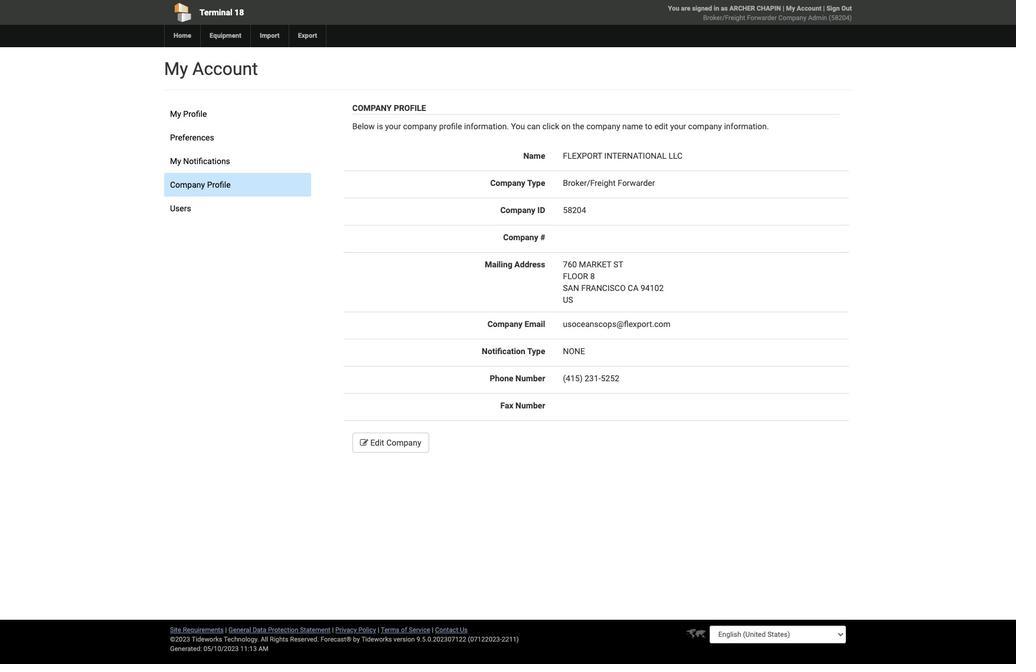 Task type: describe. For each thing, give the bounding box(es) containing it.
| right chapin
[[783, 5, 785, 12]]

1 your from the left
[[385, 122, 401, 131]]

below
[[353, 122, 375, 131]]

0 horizontal spatial company profile
[[170, 180, 231, 190]]

1 vertical spatial broker/freight
[[563, 178, 616, 188]]

chapin
[[757, 5, 782, 12]]

mailing
[[485, 260, 513, 269]]

llc
[[669, 151, 683, 161]]

2 your from the left
[[671, 122, 687, 131]]

the
[[573, 122, 585, 131]]

site requirements | general data protection statement | privacy policy | terms of service | contact us ©2023 tideworks technology. all rights reserved. forecast® by tideworks version 9.5.0.202307122 (07122023-2211) generated: 05/10/2023 11:13 am
[[170, 627, 519, 653]]

my account
[[164, 58, 258, 79]]

site requirements link
[[170, 627, 224, 635]]

company #
[[503, 233, 546, 242]]

as
[[721, 5, 728, 12]]

terminal
[[200, 8, 233, 17]]

fax number
[[501, 401, 546, 411]]

760
[[563, 260, 577, 269]]

us
[[563, 295, 574, 305]]

data
[[253, 627, 267, 635]]

(415)
[[563, 374, 583, 383]]

company inside 'button'
[[387, 438, 422, 448]]

edit company button
[[353, 433, 429, 453]]

number for phone number
[[516, 374, 546, 383]]

forwarder inside you are signed in as archer chapin | my account | sign out broker/freight forwarder company admin (58204)
[[747, 14, 777, 22]]

my account link
[[787, 5, 822, 12]]

notifications
[[183, 157, 230, 166]]

policy
[[359, 627, 376, 635]]

privacy policy link
[[336, 627, 376, 635]]

profile for below is your company profile information. you can click on the company name to edit your company information.
[[394, 103, 426, 113]]

notification
[[482, 347, 526, 356]]

technology.
[[224, 636, 259, 644]]

home link
[[164, 25, 200, 47]]

terminal 18
[[200, 8, 244, 17]]

my for my profile
[[170, 109, 181, 119]]

#
[[541, 233, 546, 242]]

flexport
[[563, 151, 603, 161]]

general
[[229, 627, 251, 635]]

signed
[[693, 5, 713, 12]]

fax
[[501, 401, 514, 411]]

on
[[562, 122, 571, 131]]

import
[[260, 32, 280, 40]]

pencil square o image
[[360, 439, 369, 447]]

below is your company profile information. you can click on the company name to edit your company information.
[[353, 122, 769, 131]]

my for my account
[[164, 58, 188, 79]]

my profile
[[170, 109, 207, 119]]

company up users
[[170, 180, 205, 190]]

phone
[[490, 374, 514, 383]]

statement
[[300, 627, 331, 635]]

| up forecast®
[[332, 627, 334, 635]]

by
[[353, 636, 360, 644]]

service
[[409, 627, 431, 635]]

us
[[460, 627, 468, 635]]

am
[[259, 646, 269, 653]]

name
[[623, 122, 643, 131]]

version
[[394, 636, 415, 644]]

none
[[563, 347, 586, 356]]

id
[[538, 206, 546, 215]]

| left sign
[[824, 5, 825, 12]]

flexport international llc
[[563, 151, 683, 161]]

requirements
[[183, 627, 224, 635]]

francisco ca 94102
[[582, 284, 664, 293]]

tideworks
[[362, 636, 392, 644]]

notification type
[[482, 347, 546, 356]]

1 information. from the left
[[464, 122, 509, 131]]

5252
[[601, 374, 620, 383]]

0 horizontal spatial forwarder
[[618, 178, 655, 188]]

equipment
[[210, 32, 242, 40]]

preferences
[[170, 133, 214, 142]]

terms of service link
[[381, 627, 431, 635]]

address
[[515, 260, 546, 269]]

international
[[605, 151, 667, 161]]

(07122023-
[[468, 636, 502, 644]]

general data protection statement link
[[229, 627, 331, 635]]

generated:
[[170, 646, 202, 653]]

1 vertical spatial you
[[511, 122, 525, 131]]

you are signed in as archer chapin | my account | sign out broker/freight forwarder company admin (58204)
[[669, 5, 852, 22]]

users
[[170, 204, 191, 213]]

contact us link
[[435, 627, 468, 635]]

terminal 18 link
[[164, 0, 441, 25]]

privacy
[[336, 627, 357, 635]]

contact
[[435, 627, 459, 635]]

edit
[[655, 122, 669, 131]]

archer
[[730, 5, 756, 12]]

can
[[527, 122, 541, 131]]

export link
[[289, 25, 326, 47]]



Task type: locate. For each thing, give the bounding box(es) containing it.
you left the are
[[669, 5, 680, 12]]

protection
[[268, 627, 299, 635]]

0 vertical spatial you
[[669, 5, 680, 12]]

0 horizontal spatial your
[[385, 122, 401, 131]]

company
[[403, 122, 437, 131], [587, 122, 621, 131], [689, 122, 723, 131]]

company
[[779, 14, 807, 22], [353, 103, 392, 113], [491, 178, 526, 188], [170, 180, 205, 190], [501, 206, 536, 215], [503, 233, 539, 242], [488, 320, 523, 329], [387, 438, 422, 448]]

company right edit
[[387, 438, 422, 448]]

email
[[525, 320, 546, 329]]

company profile down my notifications
[[170, 180, 231, 190]]

account inside you are signed in as archer chapin | my account | sign out broker/freight forwarder company admin (58204)
[[797, 5, 822, 12]]

©2023 tideworks
[[170, 636, 222, 644]]

2 type from the top
[[528, 347, 546, 356]]

1 horizontal spatial account
[[797, 5, 822, 12]]

760 market st floor 8 san francisco ca 94102 us
[[563, 260, 664, 305]]

account
[[797, 5, 822, 12], [192, 58, 258, 79]]

0 vertical spatial account
[[797, 5, 822, 12]]

2 horizontal spatial company
[[689, 122, 723, 131]]

broker/freight down "flexport"
[[563, 178, 616, 188]]

my right chapin
[[787, 5, 796, 12]]

number
[[516, 374, 546, 383], [516, 401, 546, 411]]

my up preferences
[[170, 109, 181, 119]]

account up admin
[[797, 5, 822, 12]]

san
[[563, 284, 580, 293]]

231-
[[585, 374, 601, 383]]

your right edit
[[671, 122, 687, 131]]

are
[[681, 5, 691, 12]]

company up "company id" on the top of page
[[491, 178, 526, 188]]

0 horizontal spatial company
[[403, 122, 437, 131]]

my
[[787, 5, 796, 12], [164, 58, 188, 79], [170, 109, 181, 119], [170, 157, 181, 166]]

you
[[669, 5, 680, 12], [511, 122, 525, 131]]

profile
[[394, 103, 426, 113], [183, 109, 207, 119], [207, 180, 231, 190]]

sign out link
[[827, 5, 852, 12]]

company up "notification"
[[488, 320, 523, 329]]

broker/freight down as
[[704, 14, 746, 22]]

0 horizontal spatial information.
[[464, 122, 509, 131]]

forecast®
[[321, 636, 352, 644]]

your
[[385, 122, 401, 131], [671, 122, 687, 131]]

sign
[[827, 5, 840, 12]]

name
[[524, 151, 546, 161]]

company down my account link on the right of the page
[[779, 14, 807, 22]]

company id
[[501, 206, 546, 215]]

to
[[645, 122, 653, 131]]

you left "can"
[[511, 122, 525, 131]]

0 horizontal spatial broker/freight
[[563, 178, 616, 188]]

1 horizontal spatial your
[[671, 122, 687, 131]]

company right the
[[587, 122, 621, 131]]

my for my notifications
[[170, 157, 181, 166]]

number up the fax number
[[516, 374, 546, 383]]

1 vertical spatial type
[[528, 347, 546, 356]]

edit company
[[369, 438, 422, 448]]

9.5.0.202307122
[[417, 636, 467, 644]]

1 vertical spatial forwarder
[[618, 178, 655, 188]]

company profile
[[353, 103, 426, 113], [170, 180, 231, 190]]

click
[[543, 122, 560, 131]]

st
[[614, 260, 624, 269]]

floor
[[563, 272, 589, 281]]

1 vertical spatial company profile
[[170, 180, 231, 190]]

my inside you are signed in as archer chapin | my account | sign out broker/freight forwarder company admin (58204)
[[787, 5, 796, 12]]

| up '9.5.0.202307122'
[[432, 627, 434, 635]]

1 horizontal spatial information.
[[725, 122, 769, 131]]

3 company from the left
[[689, 122, 723, 131]]

type down name
[[528, 178, 546, 188]]

you inside you are signed in as archer chapin | my account | sign out broker/freight forwarder company admin (58204)
[[669, 5, 680, 12]]

company left the #
[[503, 233, 539, 242]]

(415) 231-5252
[[563, 374, 620, 383]]

0 vertical spatial forwarder
[[747, 14, 777, 22]]

type down the email
[[528, 347, 546, 356]]

1 type from the top
[[528, 178, 546, 188]]

my notifications
[[170, 157, 230, 166]]

11:13
[[240, 646, 257, 653]]

1 horizontal spatial forwarder
[[747, 14, 777, 22]]

1 horizontal spatial company profile
[[353, 103, 426, 113]]

my down preferences
[[170, 157, 181, 166]]

profile
[[439, 122, 462, 131]]

phone number
[[490, 374, 546, 383]]

2211)
[[502, 636, 519, 644]]

18
[[235, 8, 244, 17]]

1 vertical spatial number
[[516, 401, 546, 411]]

2 company from the left
[[587, 122, 621, 131]]

reserved.
[[290, 636, 319, 644]]

rights
[[270, 636, 289, 644]]

58204
[[563, 206, 587, 215]]

information.
[[464, 122, 509, 131], [725, 122, 769, 131]]

1 horizontal spatial you
[[669, 5, 680, 12]]

1 vertical spatial account
[[192, 58, 258, 79]]

mailing address
[[485, 260, 546, 269]]

home
[[174, 32, 191, 40]]

export
[[298, 32, 317, 40]]

admin
[[809, 14, 828, 22]]

forwarder
[[747, 14, 777, 22], [618, 178, 655, 188]]

1 horizontal spatial broker/freight
[[704, 14, 746, 22]]

company left profile
[[403, 122, 437, 131]]

out
[[842, 5, 852, 12]]

company right edit
[[689, 122, 723, 131]]

type for notification type
[[528, 347, 546, 356]]

broker/freight inside you are signed in as archer chapin | my account | sign out broker/freight forwarder company admin (58204)
[[704, 14, 746, 22]]

company left the id on the top of page
[[501, 206, 536, 215]]

forwarder down chapin
[[747, 14, 777, 22]]

2 information. from the left
[[725, 122, 769, 131]]

0 vertical spatial broker/freight
[[704, 14, 746, 22]]

company type
[[491, 178, 546, 188]]

1 company from the left
[[403, 122, 437, 131]]

(58204)
[[829, 14, 852, 22]]

0 horizontal spatial you
[[511, 122, 525, 131]]

profile for preferences
[[183, 109, 207, 119]]

|
[[783, 5, 785, 12], [824, 5, 825, 12], [225, 627, 227, 635], [332, 627, 334, 635], [378, 627, 380, 635], [432, 627, 434, 635]]

1 number from the top
[[516, 374, 546, 383]]

company up is
[[353, 103, 392, 113]]

forwarder down international
[[618, 178, 655, 188]]

in
[[714, 5, 720, 12]]

of
[[401, 627, 407, 635]]

type for company type
[[528, 178, 546, 188]]

equipment link
[[200, 25, 250, 47]]

site
[[170, 627, 181, 635]]

company inside you are signed in as archer chapin | my account | sign out broker/freight forwarder company admin (58204)
[[779, 14, 807, 22]]

my down home link
[[164, 58, 188, 79]]

account down equipment link
[[192, 58, 258, 79]]

| up tideworks
[[378, 627, 380, 635]]

1 horizontal spatial company
[[587, 122, 621, 131]]

type
[[528, 178, 546, 188], [528, 347, 546, 356]]

05/10/2023
[[204, 646, 239, 653]]

is
[[377, 122, 383, 131]]

company email
[[488, 320, 546, 329]]

2 number from the top
[[516, 401, 546, 411]]

your right is
[[385, 122, 401, 131]]

0 vertical spatial company profile
[[353, 103, 426, 113]]

8
[[591, 272, 595, 281]]

broker/freight
[[704, 14, 746, 22], [563, 178, 616, 188]]

0 vertical spatial number
[[516, 374, 546, 383]]

number right fax
[[516, 401, 546, 411]]

edit
[[371, 438, 385, 448]]

all
[[261, 636, 268, 644]]

0 vertical spatial type
[[528, 178, 546, 188]]

company profile up is
[[353, 103, 426, 113]]

market
[[579, 260, 612, 269]]

number for fax number
[[516, 401, 546, 411]]

import link
[[250, 25, 289, 47]]

| left "general"
[[225, 627, 227, 635]]

0 horizontal spatial account
[[192, 58, 258, 79]]



Task type: vqa. For each thing, say whether or not it's contained in the screenshot.
THE NUMBER * Text Field
no



